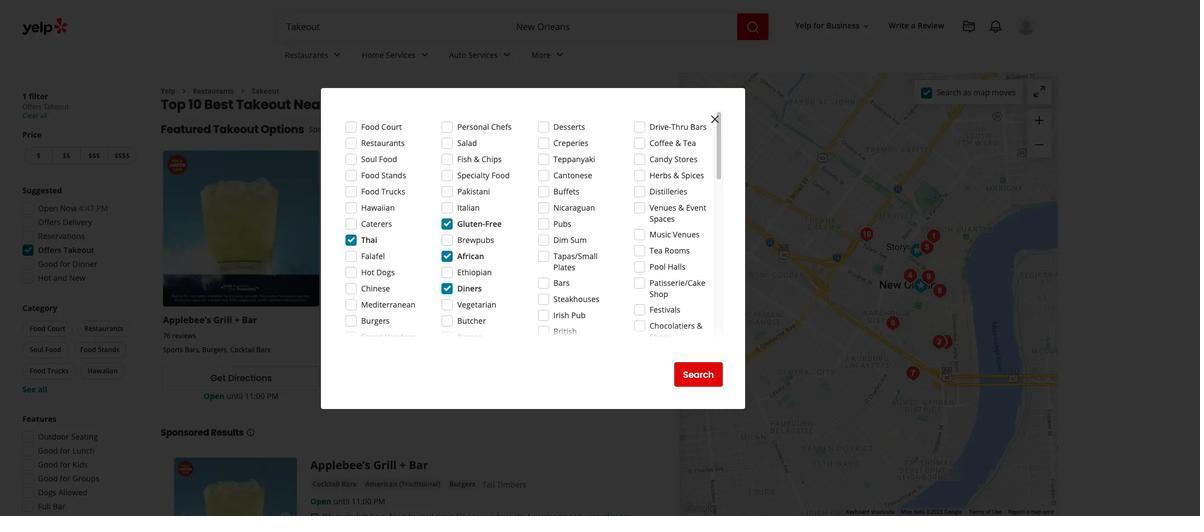 Task type: locate. For each thing, give the bounding box(es) containing it.
2 good from the top
[[38, 446, 58, 457]]

hot
[[361, 267, 374, 278], [38, 273, 51, 284]]

0 vertical spatial yelp
[[795, 20, 811, 31]]

yelp
[[795, 20, 811, 31], [161, 87, 175, 96]]

1 horizontal spatial food stands
[[361, 170, 406, 181]]

0 horizontal spatial grill
[[213, 314, 232, 327]]

services for home services
[[386, 49, 416, 60]]

venues inside venues & event spaces
[[650, 203, 676, 213]]

for for business
[[813, 20, 824, 31]]

soul food inside button
[[30, 346, 61, 355]]

1 horizontal spatial search
[[937, 87, 961, 97]]

new up 16 info v2 image
[[328, 96, 358, 114]]

bars left close icon
[[690, 122, 707, 132]]

trucks up caterers
[[381, 186, 405, 197]]

good for good for kids
[[38, 460, 58, 471]]

map right as
[[973, 87, 990, 97]]

patisserie/cake
[[650, 278, 705, 289]]

2 vertical spatial offers
[[38, 245, 61, 256]]

hawaiian down food stands button
[[88, 367, 118, 376]]

sponsored down top 10 best takeout near new orleans, louisiana
[[309, 124, 349, 135]]

0 vertical spatial dogs
[[376, 267, 395, 278]]

10
[[188, 96, 202, 114]]

group containing category
[[20, 303, 138, 396]]

projects image
[[962, 20, 976, 33]]

1 horizontal spatial hot
[[361, 267, 374, 278]]

0 horizontal spatial court
[[47, 324, 65, 334]]

1 horizontal spatial cocktail
[[313, 480, 340, 489]]

good for good for dinner
[[38, 259, 58, 270]]

map for moves
[[973, 87, 990, 97]]

food court down 'orleans,'
[[361, 122, 402, 132]]

stands up caterers
[[381, 170, 406, 181]]

street vendors
[[361, 332, 415, 343]]

& down "drive-thru bars"
[[675, 138, 681, 148]]

group
[[1027, 109, 1052, 158], [19, 185, 138, 287], [20, 303, 138, 396], [19, 414, 138, 517]]

1 horizontal spatial 11:00
[[352, 497, 372, 507]]

1 vertical spatial burgers
[[449, 480, 475, 489]]

a for write
[[911, 20, 916, 31]]

burgers
[[361, 316, 390, 327], [449, 480, 475, 489]]

0 vertical spatial search
[[937, 87, 961, 97]]

16 chevron right v2 image
[[238, 87, 247, 96]]

court inside button
[[47, 324, 65, 334]]

open until 11:00 pm
[[204, 391, 279, 402], [310, 497, 385, 507]]

0 horizontal spatial applebee's
[[163, 314, 211, 327]]

0 horizontal spatial +
[[234, 314, 239, 327]]

0 horizontal spatial soul food
[[30, 346, 61, 355]]

open until 11:00 pm down cocktail bars link
[[310, 497, 385, 507]]

full
[[38, 502, 51, 512]]

yelp for yelp link
[[161, 87, 175, 96]]

0 vertical spatial food court
[[361, 122, 402, 132]]

a right 'write'
[[911, 20, 916, 31]]

11:00 down american
[[352, 497, 372, 507]]

until down cocktail bars link
[[333, 497, 350, 507]]

$$$
[[89, 151, 100, 161]]

1 vertical spatial new
[[69, 273, 86, 284]]

1 good from the top
[[38, 259, 58, 270]]

all right see
[[38, 385, 47, 395]]

sponsored for sponsored results
[[161, 427, 209, 440]]

offers inside the 1 filter offers takeout clear all
[[22, 102, 42, 112]]

1 vertical spatial open until 11:00 pm
[[310, 497, 385, 507]]

chinese
[[361, 284, 390, 294]]

food trucks up caterers
[[361, 186, 405, 197]]

food court up soul food button
[[30, 324, 65, 334]]

trucks
[[381, 186, 405, 197], [47, 367, 69, 376]]

burgers link
[[447, 479, 478, 490]]

cocktail right burgers,
[[230, 346, 255, 355]]

restaurants inside "search" dialog
[[361, 138, 405, 148]]

venues & event spaces
[[650, 203, 706, 224]]

2 24 chevron down v2 image from the left
[[553, 48, 566, 62]]

good down outdoor
[[38, 446, 58, 457]]

restaurants link up near
[[276, 40, 353, 73]]

trucks inside button
[[47, 367, 69, 376]]

user actions element
[[786, 14, 1052, 83]]

restaurants link
[[276, 40, 353, 73], [193, 87, 234, 96]]

1 horizontal spatial until
[[333, 497, 350, 507]]

dogs
[[376, 267, 395, 278], [38, 488, 56, 498]]

bars down plates
[[553, 278, 570, 289]]

report a map error
[[1008, 510, 1055, 516]]

0 vertical spatial trucks
[[381, 186, 405, 197]]

for up good for kids on the left bottom of the page
[[60, 446, 70, 457]]

plates
[[553, 262, 575, 273]]

offers up reservations
[[38, 217, 61, 228]]

+ for applebee's grill + bar 76 reviews sports bars, burgers, cocktail bars
[[234, 314, 239, 327]]

24 chevron down v2 image right auto services
[[500, 48, 514, 62]]

0 horizontal spatial 24 chevron down v2 image
[[500, 48, 514, 62]]

bars down applebee's grill + bar
[[341, 480, 356, 489]]

24 chevron down v2 image
[[331, 48, 344, 62], [418, 48, 431, 62]]

event
[[686, 203, 706, 213]]

until down the get directions at the bottom of page
[[227, 391, 243, 402]]

bars up directions
[[256, 346, 270, 355]]

2 vertical spatial open
[[310, 497, 331, 507]]

0 horizontal spatial sponsored
[[161, 427, 209, 440]]

dogs allowed
[[38, 488, 87, 498]]

new inside group
[[69, 273, 86, 284]]

bar
[[242, 314, 257, 327], [409, 458, 428, 473], [53, 502, 65, 512]]

ramen
[[457, 332, 483, 343]]

applebee's inside applebee's grill + bar 76 reviews sports bars, burgers, cocktail bars
[[163, 314, 211, 327]]

grill for applebee's grill + bar 76 reviews sports bars, burgers, cocktail bars
[[213, 314, 232, 327]]

yelp for yelp for business
[[795, 20, 811, 31]]

1 vertical spatial yelp
[[161, 87, 175, 96]]

dogs inside "search" dialog
[[376, 267, 395, 278]]

bar for applebee's grill + bar
[[409, 458, 428, 473]]

3 good from the top
[[38, 460, 58, 471]]

1 vertical spatial applebee's
[[310, 458, 370, 473]]

$
[[37, 151, 41, 161]]

0 horizontal spatial bar
[[53, 502, 65, 512]]

map left error
[[1031, 510, 1042, 516]]

0 horizontal spatial a
[[911, 20, 916, 31]]

1 horizontal spatial court
[[381, 122, 402, 132]]

irish
[[553, 310, 569, 321]]

map data ©2023 google
[[901, 510, 962, 516]]

burgers left tall
[[449, 480, 475, 489]]

None search field
[[277, 13, 771, 40]]

cocktail inside applebee's grill + bar 76 reviews sports bars, burgers, cocktail bars
[[230, 346, 255, 355]]

1 horizontal spatial 24 chevron down v2 image
[[418, 48, 431, 62]]

0 vertical spatial hawaiian
[[361, 203, 395, 213]]

open up 16 speech v2 image
[[310, 497, 331, 507]]

0 vertical spatial until
[[227, 391, 243, 402]]

2 24 chevron down v2 image from the left
[[418, 48, 431, 62]]

shop
[[650, 289, 668, 300]]

more link
[[522, 40, 575, 73]]

italian
[[457, 203, 480, 213]]

dim
[[553, 235, 568, 246]]

soul food
[[361, 154, 397, 165], [30, 346, 61, 355]]

0 vertical spatial burgers
[[361, 316, 390, 327]]

24 chevron down v2 image left auto
[[418, 48, 431, 62]]

dogs up full
[[38, 488, 56, 498]]

map region
[[658, 0, 1090, 517]]

applebee's grill + bar link up burgers,
[[163, 314, 257, 327]]

& right fish
[[474, 154, 480, 165]]

personal chefs
[[457, 122, 512, 132]]

a right report
[[1026, 510, 1029, 516]]

0 horizontal spatial food stands
[[80, 346, 120, 355]]

open down "get"
[[204, 391, 224, 402]]

pm down directions
[[267, 391, 279, 402]]

food stands down "restaurants" button at bottom
[[80, 346, 120, 355]]

1 horizontal spatial open
[[204, 391, 224, 402]]

0 horizontal spatial search
[[683, 369, 714, 382]]

0 vertical spatial a
[[911, 20, 916, 31]]

0 vertical spatial soul food
[[361, 154, 397, 165]]

pm down american
[[374, 497, 385, 507]]

tall timbers
[[482, 480, 526, 490]]

0 vertical spatial grill
[[213, 314, 232, 327]]

24 chevron down v2 image
[[500, 48, 514, 62], [553, 48, 566, 62]]

yelp left business
[[795, 20, 811, 31]]

24 chevron down v2 image right more
[[553, 48, 566, 62]]

1 horizontal spatial applebee's
[[310, 458, 370, 473]]

cocktail bars button
[[310, 479, 359, 490]]

dp dough image
[[658, 387, 680, 409]]

1 horizontal spatial soul
[[361, 154, 377, 165]]

24 chevron down v2 image inside more link
[[553, 48, 566, 62]]

applebee's up reviews
[[163, 314, 211, 327]]

stores
[[674, 154, 697, 165]]

1 vertical spatial food stands
[[80, 346, 120, 355]]

1 horizontal spatial soul food
[[361, 154, 397, 165]]

grill up american
[[373, 458, 397, 473]]

1 horizontal spatial sponsored
[[309, 124, 349, 135]]

venues up the 'rooms'
[[673, 229, 700, 240]]

search for search
[[683, 369, 714, 382]]

24 chevron down v2 image inside home services link
[[418, 48, 431, 62]]

2 horizontal spatial bar
[[409, 458, 428, 473]]

restaurants up food stands button
[[84, 324, 123, 334]]

bars inside button
[[341, 480, 356, 489]]

bar inside applebee's grill + bar 76 reviews sports bars, burgers, cocktail bars
[[242, 314, 257, 327]]

takeout link
[[252, 87, 279, 96]]

stands down "restaurants" button at bottom
[[98, 346, 120, 355]]

of
[[986, 510, 991, 516]]

& right herbs
[[673, 170, 679, 181]]

+ for applebee's grill + bar
[[400, 458, 406, 473]]

restaurants link left 16 chevron right v2 icon
[[193, 87, 234, 96]]

$$ button
[[52, 147, 80, 165]]

soul food down food court button
[[30, 346, 61, 355]]

offers for offers delivery
[[38, 217, 61, 228]]

1 vertical spatial offers
[[38, 217, 61, 228]]

firehouse subs
[[328, 314, 395, 327]]

services right auto
[[468, 49, 498, 60]]

for down good for lunch
[[60, 460, 70, 471]]

hot left and
[[38, 273, 51, 284]]

coffee & tea
[[650, 138, 696, 148]]

0 horizontal spatial dogs
[[38, 488, 56, 498]]

& inside venues & event spaces
[[678, 203, 684, 213]]

1 horizontal spatial yelp
[[795, 20, 811, 31]]

open down suggested
[[38, 203, 58, 214]]

1 vertical spatial bar
[[409, 458, 428, 473]]

business categories element
[[276, 40, 1036, 73]]

burgers up street
[[361, 316, 390, 327]]

1 horizontal spatial burgers
[[449, 480, 475, 489]]

food stands button
[[73, 342, 127, 359]]

0 vertical spatial sponsored
[[309, 124, 349, 135]]

1 vertical spatial restaurants link
[[193, 87, 234, 96]]

1 horizontal spatial +
[[400, 458, 406, 473]]

rooms
[[665, 246, 690, 256]]

new down dinner
[[69, 273, 86, 284]]

hawaiian up caterers
[[361, 203, 395, 213]]

0 vertical spatial pm
[[96, 203, 108, 214]]

soul food down 'orleans,'
[[361, 154, 397, 165]]

for for dinner
[[60, 259, 70, 270]]

0 vertical spatial soul
[[361, 154, 377, 165]]

see all
[[22, 385, 47, 395]]

hot dogs
[[361, 267, 395, 278]]

1 vertical spatial search
[[683, 369, 714, 382]]

1 vertical spatial soul
[[30, 346, 43, 355]]

map
[[973, 87, 990, 97], [1031, 510, 1042, 516]]

venues up spaces
[[650, 203, 676, 213]]

0 horizontal spatial pm
[[96, 203, 108, 214]]

applebee's up cocktail bars
[[310, 458, 370, 473]]

1 horizontal spatial map
[[1031, 510, 1042, 516]]

offers down reservations
[[38, 245, 61, 256]]

0 vertical spatial 11:00
[[245, 391, 265, 402]]

court up soul food button
[[47, 324, 65, 334]]

for inside button
[[813, 20, 824, 31]]

0 horizontal spatial 24 chevron down v2 image
[[331, 48, 344, 62]]

yelp left 16 chevron right v2 image
[[161, 87, 175, 96]]

takeout down best
[[213, 122, 259, 138]]

starbucks image
[[910, 275, 932, 297]]

hot inside "search" dialog
[[361, 267, 374, 278]]

offers down filter
[[22, 102, 42, 112]]

for for kids
[[60, 460, 70, 471]]

0 horizontal spatial stands
[[98, 346, 120, 355]]

1 vertical spatial grill
[[373, 458, 397, 473]]

& for herbs
[[673, 170, 679, 181]]

0 vertical spatial bar
[[242, 314, 257, 327]]

trucks inside "search" dialog
[[381, 186, 405, 197]]

restaurants up near
[[285, 49, 328, 60]]

1 vertical spatial hawaiian
[[88, 367, 118, 376]]

candy
[[650, 154, 672, 165]]

pm right 4:47
[[96, 203, 108, 214]]

brewpubs
[[457, 235, 494, 246]]

for down offers takeout
[[60, 259, 70, 270]]

a
[[911, 20, 916, 31], [1026, 510, 1029, 516]]

1 horizontal spatial 24 chevron down v2 image
[[553, 48, 566, 62]]

food inside button
[[80, 346, 96, 355]]

0 vertical spatial cocktail
[[230, 346, 255, 355]]

0 vertical spatial applebee's
[[163, 314, 211, 327]]

chips
[[482, 154, 502, 165]]

grill
[[213, 314, 232, 327], [373, 458, 397, 473]]

0 horizontal spatial food trucks
[[30, 367, 69, 376]]

takeout right 16 chevron right v2 icon
[[252, 87, 279, 96]]

1 services from the left
[[386, 49, 416, 60]]

1 vertical spatial 11:00
[[352, 497, 372, 507]]

buffets
[[553, 186, 579, 197]]

louisiana
[[419, 96, 484, 114]]

3.9
[[393, 332, 404, 342]]

0 horizontal spatial services
[[386, 49, 416, 60]]

yelp inside yelp for business button
[[795, 20, 811, 31]]

yelp for business
[[795, 20, 860, 31]]

burgers inside "search" dialog
[[361, 316, 390, 327]]

1 vertical spatial map
[[1031, 510, 1042, 516]]

services
[[386, 49, 416, 60], [468, 49, 498, 60]]

1 vertical spatial trucks
[[47, 367, 69, 376]]

restaurants down 'orleans,'
[[361, 138, 405, 148]]

price
[[22, 129, 42, 140]]

takeout down filter
[[44, 102, 69, 112]]

search left as
[[937, 87, 961, 97]]

sponsored left results
[[161, 427, 209, 440]]

cocktail up 16 speech v2 image
[[313, 480, 340, 489]]

1 horizontal spatial grill
[[373, 458, 397, 473]]

0 horizontal spatial yelp
[[161, 87, 175, 96]]

2 services from the left
[[468, 49, 498, 60]]

open until 11:00 pm down the get directions at the bottom of page
[[204, 391, 279, 402]]

takeout inside the 1 filter offers takeout clear all
[[44, 102, 69, 112]]

court down 'orleans,'
[[381, 122, 402, 132]]

0 horizontal spatial 11:00
[[245, 391, 265, 402]]

2 vertical spatial bar
[[53, 502, 65, 512]]

16 info v2 image
[[246, 428, 255, 437]]

0 horizontal spatial new
[[69, 273, 86, 284]]

food stands inside button
[[80, 346, 120, 355]]

4 good from the top
[[38, 474, 58, 485]]

good up and
[[38, 259, 58, 270]]

food stands
[[361, 170, 406, 181], [80, 346, 120, 355]]

food court button
[[22, 321, 73, 338]]

get directions link
[[163, 367, 319, 391]]

1 24 chevron down v2 image from the left
[[331, 48, 344, 62]]

applebee's grill + bar link up american
[[310, 458, 428, 473]]

all right clear
[[40, 111, 47, 121]]

+ inside applebee's grill + bar 76 reviews sports bars, burgers, cocktail bars
[[234, 314, 239, 327]]

see all button
[[22, 385, 47, 395]]

grill inside applebee's grill + bar 76 reviews sports bars, burgers, cocktail bars
[[213, 314, 232, 327]]

24 chevron down v2 image inside auto services link
[[500, 48, 514, 62]]

close image
[[708, 113, 722, 126]]

11:00 down directions
[[245, 391, 265, 402]]

mediterranean
[[361, 300, 416, 310]]

food trucks
[[361, 186, 405, 197], [30, 367, 69, 376]]

a for report
[[1026, 510, 1029, 516]]

$$$$ button
[[108, 147, 136, 165]]

24 chevron down v2 image for home services
[[418, 48, 431, 62]]

services for auto services
[[468, 49, 498, 60]]

clear
[[22, 111, 38, 121]]

& left the event
[[678, 203, 684, 213]]

0 horizontal spatial tea
[[650, 246, 663, 256]]

1 horizontal spatial restaurants link
[[276, 40, 353, 73]]

1 vertical spatial food court
[[30, 324, 65, 334]]

2 vertical spatial pm
[[374, 497, 385, 507]]

map for error
[[1031, 510, 1042, 516]]

24 chevron down v2 image for more
[[553, 48, 566, 62]]

trucks down soul food button
[[47, 367, 69, 376]]

1 vertical spatial tea
[[650, 246, 663, 256]]

search inside 'button'
[[683, 369, 714, 382]]

1 vertical spatial open
[[204, 391, 224, 402]]

0 horizontal spatial trucks
[[47, 367, 69, 376]]

google image
[[682, 502, 718, 517]]

good down good for lunch
[[38, 460, 58, 471]]

1 24 chevron down v2 image from the left
[[500, 48, 514, 62]]

services right home
[[386, 49, 416, 60]]

food
[[361, 122, 379, 132], [379, 154, 397, 165], [361, 170, 379, 181], [491, 170, 510, 181], [361, 186, 379, 197], [30, 324, 46, 334], [45, 346, 61, 355], [80, 346, 96, 355], [30, 367, 46, 376]]

offers
[[22, 102, 42, 112], [38, 217, 61, 228], [38, 245, 61, 256]]

tea up pool
[[650, 246, 663, 256]]

grill up burgers,
[[213, 314, 232, 327]]

1 vertical spatial court
[[47, 324, 65, 334]]

good up dogs allowed
[[38, 474, 58, 485]]

1 vertical spatial soul food
[[30, 346, 61, 355]]

0 vertical spatial food trucks
[[361, 186, 405, 197]]

food stands up caterers
[[361, 170, 406, 181]]

0 horizontal spatial burgers
[[361, 316, 390, 327]]

search down chocolatiers & shops
[[683, 369, 714, 382]]

takeout up dinner
[[63, 245, 94, 256]]

cochon butcher image
[[928, 331, 951, 354]]

hot inside group
[[38, 273, 51, 284]]

& inside chocolatiers & shops
[[697, 321, 703, 332]]

zoom out image
[[1033, 139, 1046, 152]]

pakistani
[[457, 186, 490, 197]]

burgers button
[[447, 479, 478, 490]]

open
[[38, 203, 58, 214], [204, 391, 224, 402], [310, 497, 331, 507]]

sponsored results
[[161, 427, 244, 440]]

food trucks down soul food button
[[30, 367, 69, 376]]

for down good for kids on the left bottom of the page
[[60, 474, 70, 485]]

write a review link
[[884, 16, 949, 36]]

0 vertical spatial court
[[381, 122, 402, 132]]

as
[[963, 87, 971, 97]]

spaces
[[650, 214, 675, 224]]

1 horizontal spatial a
[[1026, 510, 1029, 516]]

hot down falafel
[[361, 267, 374, 278]]

top
[[161, 96, 186, 114]]

good for good for lunch
[[38, 446, 58, 457]]

& right chocolatiers
[[697, 321, 703, 332]]

1 vertical spatial until
[[333, 497, 350, 507]]

24 chevron down v2 image left home
[[331, 48, 344, 62]]

0 horizontal spatial cocktail
[[230, 346, 255, 355]]

tea up stores
[[683, 138, 696, 148]]

dogs up chinese on the bottom of the page
[[376, 267, 395, 278]]

clear all link
[[22, 111, 47, 121]]

24 chevron down v2 image inside restaurants link
[[331, 48, 344, 62]]

1 vertical spatial stands
[[98, 346, 120, 355]]

for left business
[[813, 20, 824, 31]]

1 horizontal spatial hawaiian
[[361, 203, 395, 213]]

food trucks inside "search" dialog
[[361, 186, 405, 197]]

$ button
[[25, 147, 52, 165]]

restaurants inside business categories element
[[285, 49, 328, 60]]

slideshow element
[[174, 458, 297, 517]]

hawaiian
[[361, 203, 395, 213], [88, 367, 118, 376]]

for for groups
[[60, 474, 70, 485]]



Task type: vqa. For each thing, say whether or not it's contained in the screenshot.
Firehouse
yes



Task type: describe. For each thing, give the bounding box(es) containing it.
auto services link
[[440, 40, 522, 73]]

group containing features
[[19, 414, 138, 517]]

firehouse
[[328, 314, 372, 327]]

get
[[210, 372, 226, 385]]

lunch
[[72, 446, 95, 457]]

specialty
[[457, 170, 489, 181]]

olive image
[[899, 265, 922, 287]]

cocktail inside button
[[313, 480, 340, 489]]

yawdi food image
[[856, 224, 878, 246]]

reviews)
[[419, 332, 449, 342]]

map
[[901, 510, 912, 516]]

0 horizontal spatial open
[[38, 203, 58, 214]]

bars,
[[185, 346, 200, 355]]

$$$ button
[[80, 147, 108, 165]]

0 vertical spatial tea
[[683, 138, 696, 148]]

previous image
[[179, 513, 192, 517]]

for for lunch
[[60, 446, 70, 457]]

sponsored for sponsored
[[309, 124, 349, 135]]

home services link
[[353, 40, 440, 73]]

american
[[365, 480, 397, 489]]

0 vertical spatial restaurants link
[[276, 40, 353, 73]]

top 10 best takeout near new orleans, louisiana
[[161, 96, 484, 114]]

food stands inside "search" dialog
[[361, 170, 406, 181]]

grill for applebee's grill + bar
[[373, 458, 397, 473]]

1 horizontal spatial applebee's grill + bar link
[[310, 458, 428, 473]]

gus's world famous fried chicken image
[[935, 331, 957, 354]]

pool halls
[[650, 262, 686, 272]]

food court inside button
[[30, 324, 65, 334]]

applebee's for applebee's grill + bar 76 reviews sports bars, burgers, cocktail bars
[[163, 314, 211, 327]]

coffee
[[650, 138, 673, 148]]

hot and new
[[38, 273, 86, 284]]

food court inside "search" dialog
[[361, 122, 402, 132]]

results
[[211, 427, 244, 440]]

search dialog
[[0, 0, 1200, 517]]

soul food button
[[22, 342, 68, 359]]

terms
[[969, 510, 984, 516]]

herbs
[[650, 170, 671, 181]]

mother's restaurant image
[[929, 280, 951, 302]]

offers takeout
[[38, 245, 94, 256]]

applebee's for applebee's grill + bar
[[310, 458, 370, 473]]

offers for offers takeout
[[38, 245, 61, 256]]

zoom in image
[[1033, 114, 1046, 127]]

court inside "search" dialog
[[381, 122, 402, 132]]

0 vertical spatial open until 11:00 pm
[[204, 391, 279, 402]]

now
[[60, 203, 77, 214]]

$$
[[63, 151, 70, 161]]

search button
[[674, 363, 723, 387]]

halls
[[668, 262, 686, 272]]

good for good for groups
[[38, 474, 58, 485]]

home
[[362, 49, 384, 60]]

0 horizontal spatial until
[[227, 391, 243, 402]]

hawaiian inside hawaiian button
[[88, 367, 118, 376]]

restaurants inside button
[[84, 324, 123, 334]]

auto
[[449, 49, 466, 60]]

get directions
[[210, 372, 272, 385]]

see
[[22, 385, 36, 395]]

hawaiian inside "search" dialog
[[361, 203, 395, 213]]

search as map moves
[[937, 87, 1016, 97]]

16 speech v2 image
[[310, 514, 319, 517]]

1 vertical spatial all
[[38, 385, 47, 395]]

0 horizontal spatial restaurants link
[[193, 87, 234, 96]]

festivals
[[650, 305, 680, 315]]

1 horizontal spatial new
[[328, 96, 358, 114]]

restaurants button
[[77, 321, 131, 338]]

sum
[[570, 235, 587, 246]]

1 horizontal spatial pm
[[267, 391, 279, 402]]

groups
[[72, 474, 99, 485]]

search image
[[746, 20, 759, 34]]

hot for hot and new
[[38, 273, 51, 284]]

big little kitchen nola image
[[882, 312, 904, 335]]

candy stores
[[650, 154, 697, 165]]

good for dinner
[[38, 259, 97, 270]]

& for coffee
[[675, 138, 681, 148]]

shortcuts
[[871, 510, 895, 516]]

reservations
[[38, 231, 85, 242]]

featured takeout options
[[161, 122, 304, 138]]

16 info v2 image
[[351, 125, 360, 134]]

& for chocolatiers
[[697, 321, 703, 332]]

report a map error link
[[1008, 510, 1055, 516]]

use
[[992, 510, 1002, 516]]

next image
[[279, 513, 292, 517]]

good for groups
[[38, 474, 99, 485]]

african
[[457, 251, 484, 262]]

takeout up 'options'
[[236, 96, 291, 114]]

stands inside button
[[98, 346, 120, 355]]

burgers inside the burgers button
[[449, 480, 475, 489]]

moves
[[992, 87, 1016, 97]]

terms of use link
[[969, 510, 1002, 516]]

16 chevron down v2 image
[[862, 22, 871, 31]]

tapas/small plates
[[553, 251, 598, 273]]

fat boy pantry image
[[902, 363, 924, 385]]

soul inside "search" dialog
[[361, 154, 377, 165]]

(traditional)
[[399, 480, 440, 489]]

expand map image
[[1033, 85, 1046, 98]]

1 vertical spatial venues
[[673, 229, 700, 240]]

ihop image
[[906, 240, 928, 262]]

keyboard shortcuts
[[846, 510, 895, 516]]

24 chevron down v2 image for auto services
[[500, 48, 514, 62]]

cantonese
[[553, 170, 592, 181]]

bar for applebee's grill + bar 76 reviews sports bars, burgers, cocktail bars
[[242, 314, 257, 327]]

drive-
[[650, 122, 671, 132]]

tall
[[482, 480, 495, 490]]

fish
[[457, 154, 472, 165]]

nicaraguan
[[553, 203, 595, 213]]

salad
[[457, 138, 477, 148]]

bars inside applebee's grill + bar 76 reviews sports bars, burgers, cocktail bars
[[256, 346, 270, 355]]

24 chevron down v2 image for restaurants
[[331, 48, 344, 62]]

reviews
[[172, 332, 196, 341]]

business
[[826, 20, 860, 31]]

burgers,
[[202, 346, 228, 355]]

dim sum
[[553, 235, 587, 246]]

suggested
[[22, 185, 62, 196]]

food trucks inside button
[[30, 367, 69, 376]]

0 horizontal spatial applebee's grill + bar link
[[163, 314, 257, 327]]

more
[[531, 49, 551, 60]]

teppanyaki
[[553, 154, 595, 165]]

cajun dragon image
[[923, 225, 945, 248]]

soul food inside "search" dialog
[[361, 154, 397, 165]]

search for search as map moves
[[937, 87, 961, 97]]

notifications image
[[989, 20, 1002, 33]]

falafel
[[361, 251, 385, 262]]

ethiopian
[[457, 267, 492, 278]]

sports
[[163, 346, 183, 355]]

2 horizontal spatial open
[[310, 497, 331, 507]]

& for venues
[[678, 203, 684, 213]]

free
[[485, 219, 502, 229]]

near
[[294, 96, 326, 114]]

group containing suggested
[[19, 185, 138, 287]]

distilleries
[[650, 186, 687, 197]]

olde nola cookery image
[[916, 236, 938, 259]]

hot for hot dogs
[[361, 267, 374, 278]]

restaurants left 16 chevron right v2 icon
[[193, 87, 234, 96]]

yelp link
[[161, 87, 175, 96]]

shops
[[650, 332, 672, 343]]

vegetarian
[[457, 300, 496, 310]]

price group
[[22, 129, 138, 167]]

write a review
[[889, 20, 944, 31]]

1 vertical spatial dogs
[[38, 488, 56, 498]]

all inside the 1 filter offers takeout clear all
[[40, 111, 47, 121]]

music
[[650, 229, 671, 240]]

stands inside "search" dialog
[[381, 170, 406, 181]]

& for fish
[[474, 154, 480, 165]]

soul inside button
[[30, 346, 43, 355]]

majoria's commerce restaurant image
[[918, 266, 940, 288]]

cocktail bars link
[[310, 479, 359, 490]]

thru
[[671, 122, 688, 132]]

pub
[[571, 310, 586, 321]]

timbers
[[497, 480, 526, 490]]

3.9 star rating image
[[328, 332, 388, 344]]

herbs & spices
[[650, 170, 704, 181]]

16 chevron right v2 image
[[180, 87, 189, 96]]



